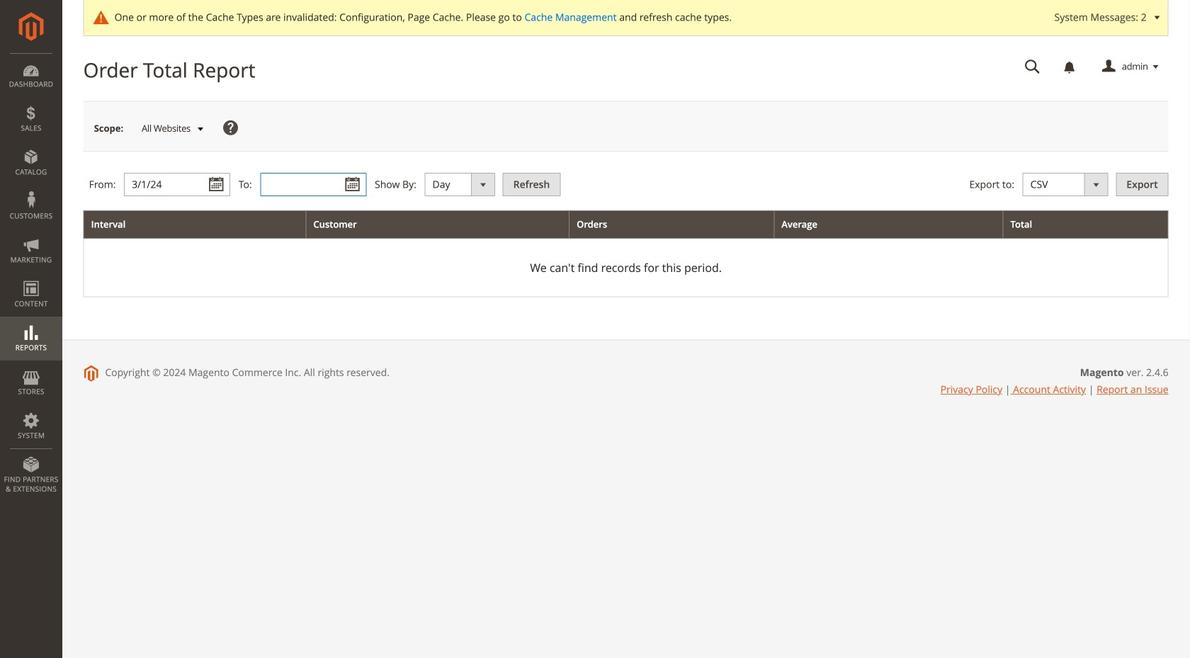 Task type: locate. For each thing, give the bounding box(es) containing it.
None text field
[[124, 173, 230, 196], [260, 173, 367, 196], [124, 173, 230, 196], [260, 173, 367, 196]]

menu bar
[[0, 53, 62, 501]]

None text field
[[1015, 55, 1051, 79]]

magento admin panel image
[[19, 12, 44, 41]]



Task type: vqa. For each thing, say whether or not it's contained in the screenshot.
menu
no



